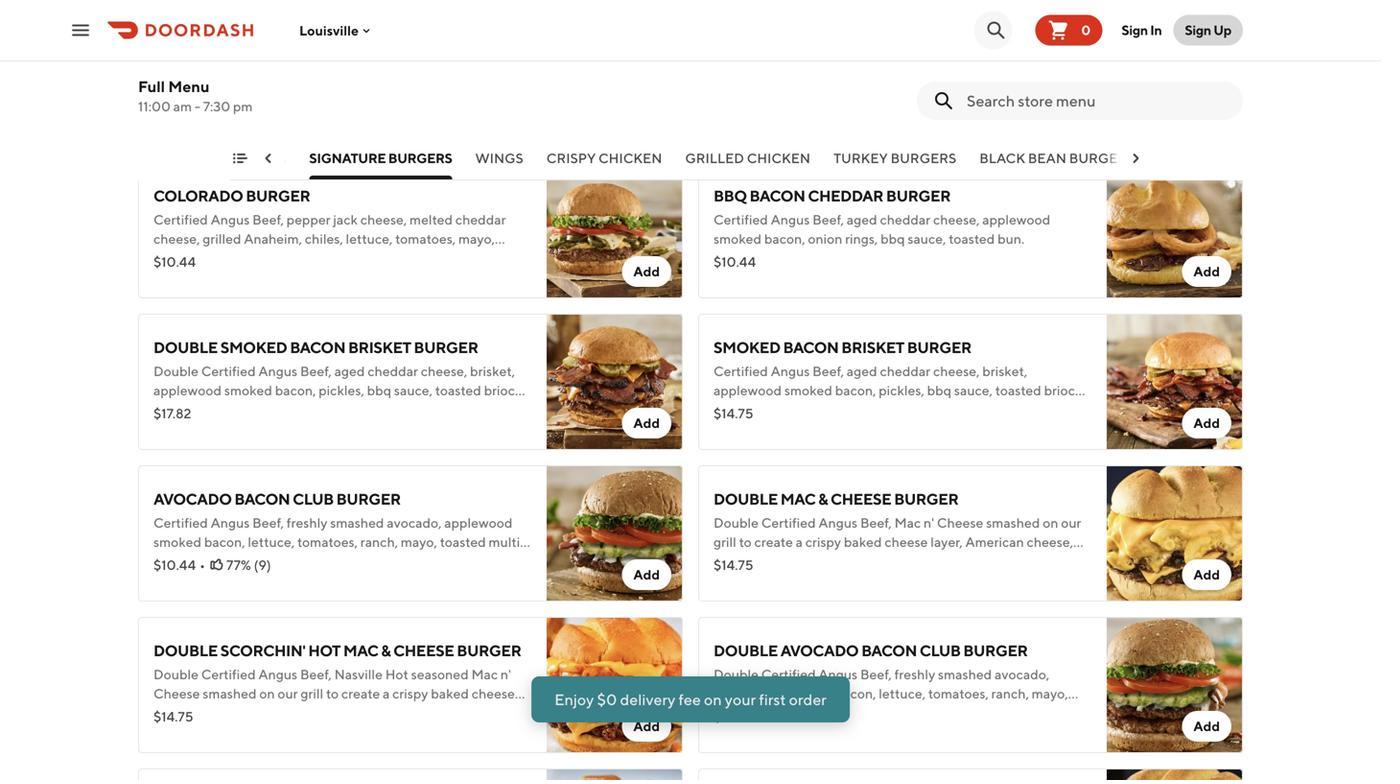 Task type: describe. For each thing, give the bounding box(es) containing it.
double scorchin' hot mac & cheese burger double certified angus beef, nasville hot seasoned mac n' cheese smashed on our grill to create a crispy baked cheese layer, american cheese, toasted bun
[[154, 641, 521, 721]]

cheddar inside double bbq bacon cheddar burger double certified angus beef, aged cheddar cheese, applewood smoked bacon, onion rings, bbq sauce, toasted bun.
[[315, 35, 390, 53]]

view
[[664, 740, 700, 758]]

turkey burgers button
[[834, 149, 957, 179]]

lettuce, inside 'avocado bacon club burger certified angus beef, freshly smashed avocado, applewood smoked bacon, lettuce, tomatoes, ranch, mayo, toasted multi- grain bun'
[[248, 534, 295, 550]]

add for colorado burger
[[634, 263, 660, 279]]

add button for bbq bacon cheddar burger
[[1182, 256, 1232, 287]]

certified inside truffle mushroom swiss burger certified angus beef, aged swiss cheese, sautéed crimini mushrooms, truffle mayo, toasted bun.
[[714, 60, 768, 76]]

swiss
[[880, 60, 913, 76]]

beef, inside double smoked bacon brisket burger double certified angus beef, aged cheddar cheese, brisket, applewood smoked bacon, pickles, bbq sauce, toasted brioche bun.
[[300, 363, 332, 379]]

wings
[[475, 150, 524, 166]]

louisville
[[299, 22, 359, 38]]

applewood inside 'avocado bacon club burger certified angus beef, freshly smashed avocado, applewood smoked bacon, lettuce, tomatoes, ranch, mayo, toasted multi- grain bun'
[[444, 515, 513, 531]]

beef, inside double scorchin' hot mac & cheese burger double certified angus beef, nasville hot seasoned mac n' cheese smashed on our grill to create a crispy baked cheese layer, american cheese, toasted bun
[[300, 666, 332, 682]]

mayo, inside colorado burger certified angus beef, pepper jack cheese, melted cheddar cheese, grilled anaheim, chiles, lettuce, tomatoes, mayo, toasted spicy chipotle bun.
[[459, 231, 495, 247]]

grilled chicken
[[685, 150, 811, 166]]

sauce, inside double bbq bacon cheddar burger double certified angus beef, aged cheddar cheese, applewood smoked bacon, onion rings, bbq sauce, toasted bun.
[[419, 79, 457, 95]]

add for double smoked bacon brisket burger
[[634, 415, 660, 431]]

$14.75 for double scorchin' hot mac & cheese burger
[[154, 709, 193, 724]]

$0
[[597, 690, 617, 709]]

pepper
[[287, 212, 331, 227]]

grain inside 'avocado bacon club burger certified angus beef, freshly smashed avocado, applewood smoked bacon, lettuce, tomatoes, ranch, mayo, toasted multi- grain bun'
[[154, 553, 184, 569]]

am
[[173, 98, 192, 114]]

mayo, inside truffle mushroom swiss burger certified angus beef, aged swiss cheese, sautéed crimini mushrooms, truffle mayo, toasted bun.
[[831, 79, 868, 95]]

beef, inside 'avocado bacon club burger certified angus beef, freshly smashed avocado, applewood smoked bacon, lettuce, tomatoes, ranch, mayo, toasted multi- grain bun'
[[252, 515, 284, 531]]

bbq bacon cheddar burger certified angus beef, aged cheddar cheese, applewood smoked bacon, onion rings, bbq sauce, toasted bun. $10.44
[[714, 187, 1051, 270]]

a inside double mac & cheese burger double certified angus beef, mac n' cheese smashed on our grill to create a crispy baked cheese layer, american cheese, toasted bun
[[796, 534, 803, 550]]

n' inside double mac & cheese burger double certified angus beef, mac n' cheese smashed on our grill to create a crispy baked cheese layer, american cheese, toasted bun
[[924, 515, 935, 531]]

toasted inside double avocado bacon club burger double certified angus beef, freshly smashed avocado, applewood smoked bacon, lettuce, tomatoes, ranch, mayo, toasted multi-grain bun
[[714, 705, 760, 721]]

anaheim,
[[244, 231, 302, 247]]

sauce, inside double smoked bacon brisket burger double certified angus beef, aged cheddar cheese, brisket, applewood smoked bacon, pickles, bbq sauce, toasted brioche bun.
[[394, 382, 433, 398]]

cheese inside double scorchin' hot mac & cheese burger double certified angus beef, nasville hot seasoned mac n' cheese smashed on our grill to create a crispy baked cheese layer, american cheese, toasted bun
[[472, 685, 515, 701]]

wings button
[[475, 149, 524, 179]]

7:30
[[203, 98, 230, 114]]

-
[[195, 98, 200, 114]]

full
[[138, 77, 165, 95]]

certified inside bbq bacon cheddar burger certified angus beef, aged cheddar cheese, applewood smoked bacon, onion rings, bbq sauce, toasted bun. $10.44
[[714, 212, 768, 227]]

brisket inside double smoked bacon brisket burger double certified angus beef, aged cheddar cheese, brisket, applewood smoked bacon, pickles, bbq sauce, toasted brioche bun.
[[348, 338, 411, 356]]

cheese inside double scorchin' hot mac & cheese burger double certified angus beef, nasville hot seasoned mac n' cheese smashed on our grill to create a crispy baked cheese layer, american cheese, toasted bun
[[393, 641, 454, 660]]

sautéed
[[965, 60, 1014, 76]]

double scorchin' hot mac & cheese burger image
[[547, 617, 683, 753]]

truffle mushroom swiss burger image
[[1107, 11, 1243, 147]]

& inside double scorchin' hot mac & cheese burger double certified angus beef, nasville hot seasoned mac n' cheese smashed on our grill to create a crispy baked cheese layer, american cheese, toasted bun
[[381, 641, 391, 660]]

swiss
[[883, 35, 929, 53]]

$10.44 •
[[154, 557, 205, 573]]

grilled
[[203, 231, 241, 247]]

mushrooms,
[[714, 79, 788, 95]]

double for double avocado bacon club burger
[[714, 666, 759, 682]]

bun inside double scorchin' hot mac & cheese burger double certified angus beef, nasville hot seasoned mac n' cheese smashed on our grill to create a crispy baked cheese layer, american cheese, toasted bun
[[348, 705, 372, 721]]

11:00
[[138, 98, 171, 114]]

applewood inside double bbq bacon cheddar burger double certified angus beef, aged cheddar cheese, applewood smoked bacon, onion rings, bbq sauce, toasted bun.
[[154, 79, 222, 95]]

angus inside smoked bacon brisket burger certified angus beef, aged cheddar cheese, brisket, applewood smoked bacon, pickles, bbq sauce, toasted brioche bun.
[[771, 363, 810, 379]]

$13.52 for double avocado bacon club burger
[[714, 709, 754, 724]]

jack
[[333, 212, 358, 227]]

bbq inside smoked bacon brisket burger certified angus beef, aged cheddar cheese, brisket, applewood smoked bacon, pickles, bbq sauce, toasted brioche bun.
[[927, 382, 952, 398]]

cheese inside double mac & cheese burger double certified angus beef, mac n' cheese smashed on our grill to create a crispy baked cheese layer, american cheese, toasted bun
[[831, 490, 892, 508]]

black
[[980, 150, 1026, 166]]

open menu image
[[69, 19, 92, 42]]

bacon inside 'avocado bacon club burger certified angus beef, freshly smashed avocado, applewood smoked bacon, lettuce, tomatoes, ranch, mayo, toasted multi- grain bun'
[[234, 490, 290, 508]]

onion inside double bbq bacon cheddar burger double certified angus beef, aged cheddar cheese, applewood smoked bacon, onion rings, bbq sauce, toasted bun.
[[319, 79, 353, 95]]

hot
[[385, 666, 409, 682]]

mayo, inside double avocado bacon club burger double certified angus beef, freshly smashed avocado, applewood smoked bacon, lettuce, tomatoes, ranch, mayo, toasted multi-grain bun
[[1032, 685, 1069, 701]]

smoked inside double smoked bacon brisket burger double certified angus beef, aged cheddar cheese, brisket, applewood smoked bacon, pickles, bbq sauce, toasted brioche bun.
[[220, 338, 287, 356]]

aged inside double smoked bacon brisket burger double certified angus beef, aged cheddar cheese, brisket, applewood smoked bacon, pickles, bbq sauce, toasted brioche bun.
[[334, 363, 365, 379]]

cheddar inside double bbq bacon cheddar burger double certified angus beef, aged cheddar cheese, applewood smoked bacon, onion rings, bbq sauce, toasted bun.
[[368, 60, 418, 76]]

avocado inside double avocado bacon club burger double certified angus beef, freshly smashed avocado, applewood smoked bacon, lettuce, tomatoes, ranch, mayo, toasted multi-grain bun
[[781, 641, 859, 660]]

pickles, inside smoked bacon brisket burger certified angus beef, aged cheddar cheese, brisket, applewood smoked bacon, pickles, bbq sauce, toasted brioche bun.
[[879, 382, 925, 398]]

colorado
[[154, 187, 243, 205]]

our inside double scorchin' hot mac & cheese burger double certified angus beef, nasville hot seasoned mac n' cheese smashed on our grill to create a crispy baked cheese layer, american cheese, toasted bun
[[278, 685, 298, 701]]

n' inside double scorchin' hot mac & cheese burger double certified angus beef, nasville hot seasoned mac n' cheese smashed on our grill to create a crispy baked cheese layer, american cheese, toasted bun
[[501, 666, 511, 682]]

sign in link
[[1110, 11, 1174, 49]]

bacon inside smoked bacon brisket burger certified angus beef, aged cheddar cheese, brisket, applewood smoked bacon, pickles, bbq sauce, toasted brioche bun.
[[783, 338, 839, 356]]

crispy
[[547, 150, 596, 166]]

avocado inside 'avocado bacon club burger certified angus beef, freshly smashed avocado, applewood smoked bacon, lettuce, tomatoes, ranch, mayo, toasted multi- grain bun'
[[154, 490, 232, 508]]

full menu 11:00 am - 7:30 pm
[[138, 77, 253, 114]]

bacon inside double avocado bacon club burger double certified angus beef, freshly smashed avocado, applewood smoked bacon, lettuce, tomatoes, ranch, mayo, toasted multi-grain bun
[[862, 641, 917, 660]]

create inside double mac & cheese burger double certified angus beef, mac n' cheese smashed on our grill to create a crispy baked cheese layer, american cheese, toasted bun
[[755, 534, 793, 550]]

a inside double scorchin' hot mac & cheese burger double certified angus beef, nasville hot seasoned mac n' cheese smashed on our grill to create a crispy baked cheese layer, american cheese, toasted bun
[[383, 685, 390, 701]]

turkey burgers
[[834, 150, 957, 166]]

smoked inside smoked bacon brisket burger certified angus beef, aged cheddar cheese, brisket, applewood smoked bacon, pickles, bbq sauce, toasted brioche bun.
[[714, 338, 781, 356]]

double for double smoked bacon brisket burger
[[154, 338, 218, 356]]

add button for double smoked bacon brisket burger
[[622, 408, 672, 438]]

nasville
[[334, 666, 383, 682]]

Item Search search field
[[967, 90, 1228, 111]]

crimini
[[1017, 60, 1058, 76]]

3 burgers from the left
[[1070, 150, 1135, 166]]

onion inside bbq bacon cheddar burger certified angus beef, aged cheddar cheese, applewood smoked bacon, onion rings, bbq sauce, toasted bun. $10.44
[[808, 231, 843, 247]]

crispy inside double scorchin' hot mac & cheese burger double certified angus beef, nasville hot seasoned mac n' cheese smashed on our grill to create a crispy baked cheese layer, american cheese, toasted bun
[[393, 685, 428, 701]]

toasted inside double smoked bacon brisket burger double certified angus beef, aged cheddar cheese, brisket, applewood smoked bacon, pickles, bbq sauce, toasted brioche bun.
[[435, 382, 481, 398]]

bun. inside smoked bacon brisket burger certified angus beef, aged cheddar cheese, brisket, applewood smoked bacon, pickles, bbq sauce, toasted brioche bun.
[[714, 402, 741, 417]]

bacon, inside bbq bacon cheddar burger certified angus beef, aged cheddar cheese, applewood smoked bacon, onion rings, bbq sauce, toasted bun. $10.44
[[765, 231, 806, 247]]

brisket, inside double smoked bacon brisket burger double certified angus beef, aged cheddar cheese, brisket, applewood smoked bacon, pickles, bbq sauce, toasted brioche bun.
[[470, 363, 515, 379]]

brioche inside double smoked bacon brisket burger double certified angus beef, aged cheddar cheese, brisket, applewood smoked bacon, pickles, bbq sauce, toasted brioche bun.
[[484, 382, 531, 398]]

bun. inside bbq bacon cheddar burger certified angus beef, aged cheddar cheese, applewood smoked bacon, onion rings, bbq sauce, toasted bun. $10.44
[[998, 231, 1025, 247]]

mac inside double mac & cheese burger double certified angus beef, mac n' cheese smashed on our grill to create a crispy baked cheese layer, american cheese, toasted bun
[[781, 490, 816, 508]]

burger inside bbq bacon cheddar burger certified angus beef, aged cheddar cheese, applewood smoked bacon, onion rings, bbq sauce, toasted bun. $10.44
[[886, 187, 951, 205]]

angus inside colorado burger certified angus beef, pepper jack cheese, melted cheddar cheese, grilled anaheim, chiles, lettuce, tomatoes, mayo, toasted spicy chipotle bun.
[[211, 212, 250, 227]]

louisville button
[[299, 22, 374, 38]]

toasted inside colorado burger certified angus beef, pepper jack cheese, melted cheddar cheese, grilled anaheim, chiles, lettuce, tomatoes, mayo, toasted spicy chipotle bun.
[[154, 250, 200, 266]]

rings, inside double bbq bacon cheddar burger double certified angus beef, aged cheddar cheese, applewood smoked bacon, onion rings, bbq sauce, toasted bun.
[[356, 79, 389, 95]]

toasted inside double mac & cheese burger double certified angus beef, mac n' cheese smashed on our grill to create a crispy baked cheese layer, american cheese, toasted bun
[[714, 553, 760, 569]]

your
[[725, 690, 756, 709]]

bbq inside double bbq bacon cheddar burger double certified angus beef, aged cheddar cheese, applewood smoked bacon, onion rings, bbq sauce, toasted bun.
[[391, 79, 416, 95]]

mac inside double mac & cheese burger double certified angus beef, mac n' cheese smashed on our grill to create a crispy baked cheese layer, american cheese, toasted bun
[[895, 515, 921, 531]]

popular items button
[[202, 149, 286, 179]]

cheese, inside double smoked bacon brisket burger double certified angus beef, aged cheddar cheese, brisket, applewood smoked bacon, pickles, bbq sauce, toasted brioche bun.
[[421, 363, 467, 379]]

cheese inside double scorchin' hot mac & cheese burger double certified angus beef, nasville hot seasoned mac n' cheese smashed on our grill to create a crispy baked cheese layer, american cheese, toasted bun
[[154, 685, 200, 701]]

brisket, inside smoked bacon brisket burger certified angus beef, aged cheddar cheese, brisket, applewood smoked bacon, pickles, bbq sauce, toasted brioche bun.
[[983, 363, 1028, 379]]

fee
[[679, 690, 701, 709]]

$10.44 for $10.44
[[154, 254, 196, 270]]

hot
[[308, 641, 341, 660]]

enjoy $0 delivery fee on your first order
[[555, 690, 827, 709]]

$14.75 for smoked bacon brisket burger
[[714, 405, 754, 421]]

mushroom
[[784, 35, 880, 53]]

(9)
[[254, 557, 271, 573]]

grain inside double avocado bacon club burger double certified angus beef, freshly smashed avocado, applewood smoked bacon, lettuce, tomatoes, ranch, mayo, toasted multi-grain bun
[[800, 705, 830, 721]]

signature burgers
[[309, 150, 452, 166]]

double smoked bacon brisket burger image
[[547, 314, 683, 450]]

delivery
[[620, 690, 676, 709]]

aged inside double bbq bacon cheddar burger double certified angus beef, aged cheddar cheese, applewood smoked bacon, onion rings, bbq sauce, toasted bun.
[[334, 60, 365, 76]]

chipotle
[[236, 250, 286, 266]]

seasoned
[[411, 666, 469, 682]]

grilled
[[685, 150, 744, 166]]

$13.52 for double bbq bacon cheddar burger
[[154, 102, 193, 118]]

1 horizontal spatial on
[[704, 690, 722, 709]]

show menu categories image
[[232, 151, 248, 166]]

popular
[[202, 150, 250, 166]]

burgers for turkey burgers
[[891, 150, 957, 166]]

$17.82
[[154, 405, 191, 421]]

pm
[[233, 98, 253, 114]]

melted
[[410, 212, 453, 227]]

beef, inside smoked bacon brisket burger certified angus beef, aged cheddar cheese, brisket, applewood smoked bacon, pickles, bbq sauce, toasted brioche bun.
[[813, 363, 844, 379]]

beef, inside colorado burger certified angus beef, pepper jack cheese, melted cheddar cheese, grilled anaheim, chiles, lettuce, tomatoes, mayo, toasted spicy chipotle bun.
[[252, 212, 284, 227]]

add button for colorado burger
[[622, 256, 672, 287]]

beef, inside truffle mushroom swiss burger certified angus beef, aged swiss cheese, sautéed crimini mushrooms, truffle mayo, toasted bun.
[[813, 60, 844, 76]]

mac inside double scorchin' hot mac & cheese burger double certified angus beef, nasville hot seasoned mac n' cheese smashed on our grill to create a crispy baked cheese layer, american cheese, toasted bun
[[343, 641, 378, 660]]

menu for full
[[168, 77, 210, 95]]

enjoy
[[555, 690, 594, 709]]

0
[[1082, 22, 1091, 38]]

crispy chicken button
[[547, 149, 662, 179]]

colorado burger certified angus beef, pepper jack cheese, melted cheddar cheese, grilled anaheim, chiles, lettuce, tomatoes, mayo, toasted spicy chipotle bun.
[[154, 187, 506, 266]]

bacon, inside double bbq bacon cheddar burger double certified angus beef, aged cheddar cheese, applewood smoked bacon, onion rings, bbq sauce, toasted bun.
[[275, 79, 316, 95]]

add button for double scorchin' hot mac & cheese burger
[[622, 711, 672, 742]]

scroll menu navigation right image
[[1128, 151, 1144, 166]]

black bean burgers button
[[980, 149, 1135, 179]]

beef, inside bbq bacon cheddar burger certified angus beef, aged cheddar cheese, applewood smoked bacon, onion rings, bbq sauce, toasted bun. $10.44
[[813, 212, 844, 227]]

double for double mac & cheese burger
[[714, 490, 778, 508]]

double mac & cheese burger double certified angus beef, mac n' cheese smashed on our grill to create a crispy baked cheese layer, american cheese, toasted bun
[[714, 490, 1082, 569]]

double avocado bacon club burger image
[[1107, 617, 1243, 753]]

77% (9)
[[226, 557, 271, 573]]

burger inside double mac & cheese burger double certified angus beef, mac n' cheese smashed on our grill to create a crispy baked cheese layer, american cheese, toasted bun
[[894, 490, 959, 508]]

smoked bacon brisket burger certified angus beef, aged cheddar cheese, brisket, applewood smoked bacon, pickles, bbq sauce, toasted brioche bun.
[[714, 338, 1091, 417]]

beef, inside double bbq bacon cheddar burger double certified angus beef, aged cheddar cheese, applewood smoked bacon, onion rings, bbq sauce, toasted bun.
[[300, 60, 332, 76]]

avocado bacon club burger certified angus beef, freshly smashed avocado, applewood smoked bacon, lettuce, tomatoes, ranch, mayo, toasted multi- grain bun
[[154, 490, 526, 569]]

sign up
[[1185, 22, 1232, 38]]

truffle mushroom swiss burger certified angus beef, aged swiss cheese, sautéed crimini mushrooms, truffle mayo, toasted bun.
[[714, 35, 1058, 95]]

tomatoes, inside colorado burger certified angus beef, pepper jack cheese, melted cheddar cheese, grilled anaheim, chiles, lettuce, tomatoes, mayo, toasted spicy chipotle bun.
[[395, 231, 456, 247]]

sign up link
[[1174, 15, 1243, 46]]

to inside double mac & cheese burger double certified angus beef, mac n' cheese smashed on our grill to create a crispy baked cheese layer, american cheese, toasted bun
[[739, 534, 752, 550]]

double smoked bacon brisket burger double certified angus beef, aged cheddar cheese, brisket, applewood smoked bacon, pickles, bbq sauce, toasted brioche bun.
[[154, 338, 531, 417]]

bbq bacon cheddar burger image
[[1107, 162, 1243, 298]]



Task type: locate. For each thing, give the bounding box(es) containing it.
1 vertical spatial $13.52
[[714, 709, 754, 724]]

add for smoked bacon brisket burger
[[1194, 415, 1220, 431]]

menu up am on the top left
[[168, 77, 210, 95]]

certified inside smoked bacon brisket burger certified angus beef, aged cheddar cheese, brisket, applewood smoked bacon, pickles, bbq sauce, toasted brioche bun.
[[714, 363, 768, 379]]

add button for avocado bacon club burger
[[622, 559, 672, 590]]

bun. inside colorado burger certified angus beef, pepper jack cheese, melted cheddar cheese, grilled anaheim, chiles, lettuce, tomatoes, mayo, toasted spicy chipotle bun.
[[289, 250, 316, 266]]

1 vertical spatial grill
[[301, 685, 323, 701]]

order
[[789, 690, 827, 709]]

1 horizontal spatial cheddar
[[808, 187, 884, 205]]

american inside double mac & cheese burger double certified angus beef, mac n' cheese smashed on our grill to create a crispy baked cheese layer, american cheese, toasted bun
[[966, 534, 1024, 550]]

certified inside 'avocado bacon club burger certified angus beef, freshly smashed avocado, applewood smoked bacon, lettuce, tomatoes, ranch, mayo, toasted multi- grain bun'
[[154, 515, 208, 531]]

1 horizontal spatial american
[[966, 534, 1024, 550]]

1 horizontal spatial freshly
[[895, 666, 936, 682]]

1 horizontal spatial onion
[[808, 231, 843, 247]]

burger
[[393, 35, 457, 53], [932, 35, 997, 53], [246, 187, 310, 205], [886, 187, 951, 205], [414, 338, 478, 356], [907, 338, 972, 356], [336, 490, 401, 508], [894, 490, 959, 508], [457, 641, 521, 660], [964, 641, 1028, 660]]

cheddar inside smoked bacon brisket burger certified angus beef, aged cheddar cheese, brisket, applewood smoked bacon, pickles, bbq sauce, toasted brioche bun.
[[880, 363, 931, 379]]

0 horizontal spatial layer,
[[154, 705, 186, 721]]

certified inside double mac & cheese burger double certified angus beef, mac n' cheese smashed on our grill to create a crispy baked cheese layer, american cheese, toasted bun
[[762, 515, 816, 531]]

mac & cheese burger image
[[1107, 768, 1243, 780]]

menu right 'view'
[[703, 740, 744, 758]]

cheddar
[[368, 60, 418, 76], [456, 212, 506, 227], [880, 212, 931, 227], [368, 363, 418, 379], [880, 363, 931, 379]]

0 vertical spatial cheese
[[831, 490, 892, 508]]

grilled chicken button
[[685, 149, 811, 179]]

smoked inside 'avocado bacon club burger certified angus beef, freshly smashed avocado, applewood smoked bacon, lettuce, tomatoes, ranch, mayo, toasted multi- grain bun'
[[154, 534, 202, 550]]

onion down louisville popup button at the left top
[[319, 79, 353, 95]]

1 vertical spatial ranch,
[[992, 685, 1029, 701]]

chicken right crispy
[[599, 150, 662, 166]]

smashed
[[330, 515, 384, 531], [986, 515, 1040, 531], [938, 666, 992, 682], [203, 685, 257, 701]]

0 horizontal spatial n'
[[501, 666, 511, 682]]

mayo,
[[831, 79, 868, 95], [459, 231, 495, 247], [401, 534, 437, 550], [1032, 685, 1069, 701]]

2 horizontal spatial on
[[1043, 515, 1059, 531]]

0 vertical spatial club
[[293, 490, 334, 508]]

0 horizontal spatial on
[[259, 685, 275, 701]]

tomatoes, inside 'avocado bacon club burger certified angus beef, freshly smashed avocado, applewood smoked bacon, lettuce, tomatoes, ranch, mayo, toasted multi- grain bun'
[[297, 534, 358, 550]]

scorchin'
[[220, 641, 306, 660]]

bacon inside bbq bacon cheddar burger certified angus beef, aged cheddar cheese, applewood smoked bacon, onion rings, bbq sauce, toasted bun. $10.44
[[750, 187, 805, 205]]

0 horizontal spatial $13.52
[[154, 102, 193, 118]]

add for avocado bacon club burger
[[634, 567, 660, 582]]

bun.
[[919, 79, 946, 95], [154, 98, 180, 114], [998, 231, 1025, 247], [289, 250, 316, 266], [154, 402, 180, 417], [714, 402, 741, 417]]

2 burgers from the left
[[891, 150, 957, 166]]

on inside double scorchin' hot mac & cheese burger double certified angus beef, nasville hot seasoned mac n' cheese smashed on our grill to create a crispy baked cheese layer, american cheese, toasted bun
[[259, 685, 275, 701]]

1 horizontal spatial cheese
[[831, 490, 892, 508]]

$13.52 left -
[[154, 102, 193, 118]]

double for double mac & cheese burger
[[714, 515, 759, 531]]

burgers right bean
[[1070, 150, 1135, 166]]

1 horizontal spatial pickles,
[[879, 382, 925, 398]]

1 horizontal spatial &
[[819, 490, 828, 508]]

0 button
[[1036, 15, 1103, 46]]

black bean burgers
[[980, 150, 1135, 166]]

double for double bbq bacon cheddar burger
[[154, 35, 218, 53]]

double inside double avocado bacon club burger double certified angus beef, freshly smashed avocado, applewood smoked bacon, lettuce, tomatoes, ranch, mayo, toasted multi-grain bun
[[714, 641, 778, 660]]

1 pickles, from the left
[[319, 382, 364, 398]]

1 chicken from the left
[[599, 150, 662, 166]]

0 horizontal spatial tomatoes,
[[297, 534, 358, 550]]

first
[[759, 690, 786, 709]]

burger inside smoked bacon brisket burger certified angus beef, aged cheddar cheese, brisket, applewood smoked bacon, pickles, bbq sauce, toasted brioche bun.
[[907, 338, 972, 356]]

0 vertical spatial multi-
[[489, 534, 526, 550]]

chiles,
[[305, 231, 343, 247]]

freshly
[[287, 515, 328, 531], [895, 666, 936, 682]]

1 sign from the left
[[1122, 22, 1148, 38]]

applewood inside smoked bacon brisket burger certified angus beef, aged cheddar cheese, brisket, applewood smoked bacon, pickles, bbq sauce, toasted brioche bun.
[[714, 382, 782, 398]]

double bbq bacon cheddar burger double certified angus beef, aged cheddar cheese, applewood smoked bacon, onion rings, bbq sauce, toasted bun.
[[154, 35, 506, 114]]

1 vertical spatial tomatoes,
[[297, 534, 358, 550]]

0 horizontal spatial crispy
[[393, 685, 428, 701]]

0 horizontal spatial ranch,
[[361, 534, 398, 550]]

1 vertical spatial grain
[[800, 705, 830, 721]]

crispy inside double mac & cheese burger double certified angus beef, mac n' cheese smashed on our grill to create a crispy baked cheese layer, american cheese, toasted bun
[[806, 534, 841, 550]]

1 horizontal spatial grill
[[714, 534, 737, 550]]

mac
[[895, 515, 921, 531], [471, 666, 498, 682]]

add for double scorchin' hot mac & cheese burger
[[634, 718, 660, 734]]

cheddar inside bbq bacon cheddar burger certified angus beef, aged cheddar cheese, applewood smoked bacon, onion rings, bbq sauce, toasted bun. $10.44
[[808, 187, 884, 205]]

smoked inside smoked bacon brisket burger certified angus beef, aged cheddar cheese, brisket, applewood smoked bacon, pickles, bbq sauce, toasted brioche bun.
[[785, 382, 833, 398]]

1 vertical spatial mac
[[343, 641, 378, 660]]

our inside double mac & cheese burger double certified angus beef, mac n' cheese smashed on our grill to create a crispy baked cheese layer, american cheese, toasted bun
[[1061, 515, 1082, 531]]

lettuce,
[[346, 231, 393, 247], [248, 534, 295, 550], [879, 685, 926, 701]]

1 horizontal spatial a
[[796, 534, 803, 550]]

smashed inside double avocado bacon club burger double certified angus beef, freshly smashed avocado, applewood smoked bacon, lettuce, tomatoes, ranch, mayo, toasted multi-grain bun
[[938, 666, 992, 682]]

2 vertical spatial $14.75
[[154, 709, 193, 724]]

lettuce, inside double avocado bacon club burger double certified angus beef, freshly smashed avocado, applewood smoked bacon, lettuce, tomatoes, ranch, mayo, toasted multi-grain bun
[[879, 685, 926, 701]]

double inside double avocado bacon club burger double certified angus beef, freshly smashed avocado, applewood smoked bacon, lettuce, tomatoes, ranch, mayo, toasted multi-grain bun
[[714, 666, 759, 682]]

add for bbq bacon cheddar burger
[[1194, 263, 1220, 279]]

toasted inside double scorchin' hot mac & cheese burger double certified angus beef, nasville hot seasoned mac n' cheese smashed on our grill to create a crispy baked cheese layer, american cheese, toasted bun
[[299, 705, 345, 721]]

smoked bacon brisket burger image
[[1107, 314, 1243, 450]]

bbq
[[220, 35, 254, 53], [714, 187, 747, 205]]

bean
[[1028, 150, 1067, 166]]

2 brisket, from the left
[[983, 363, 1028, 379]]

0 horizontal spatial brioche
[[484, 382, 531, 398]]

0 horizontal spatial to
[[326, 685, 339, 701]]

0 vertical spatial &
[[819, 490, 828, 508]]

1 vertical spatial cheese
[[472, 685, 515, 701]]

double for double bbq bacon cheddar burger
[[154, 60, 199, 76]]

0 horizontal spatial american
[[188, 705, 247, 721]]

1 vertical spatial rings,
[[845, 231, 878, 247]]

sign
[[1122, 22, 1148, 38], [1185, 22, 1212, 38]]

angus inside double bbq bacon cheddar burger double certified angus beef, aged cheddar cheese, applewood smoked bacon, onion rings, bbq sauce, toasted bun.
[[258, 60, 298, 76]]

grain right the first in the right of the page
[[800, 705, 830, 721]]

0 vertical spatial n'
[[924, 515, 935, 531]]

sign left in
[[1122, 22, 1148, 38]]

$14.75
[[714, 405, 754, 421], [714, 557, 754, 573], [154, 709, 193, 724]]

lettuce, inside colorado burger certified angus beef, pepper jack cheese, melted cheddar cheese, grilled anaheim, chiles, lettuce, tomatoes, mayo, toasted spicy chipotle bun.
[[346, 231, 393, 247]]

toasted inside smoked bacon brisket burger certified angus beef, aged cheddar cheese, brisket, applewood smoked bacon, pickles, bbq sauce, toasted brioche bun.
[[996, 382, 1042, 398]]

american inside double scorchin' hot mac & cheese burger double certified angus beef, nasville hot seasoned mac n' cheese smashed on our grill to create a crispy baked cheese layer, american cheese, toasted bun
[[188, 705, 247, 721]]

grill inside double mac & cheese burger double certified angus beef, mac n' cheese smashed on our grill to create a crispy baked cheese layer, american cheese, toasted bun
[[714, 534, 737, 550]]

2 brioche from the left
[[1044, 382, 1091, 398]]

1 horizontal spatial smoked
[[714, 338, 781, 356]]

cheese, inside double scorchin' hot mac & cheese burger double certified angus beef, nasville hot seasoned mac n' cheese smashed on our grill to create a crispy baked cheese layer, american cheese, toasted bun
[[250, 705, 296, 721]]

0 horizontal spatial onion
[[319, 79, 353, 95]]

1 brioche from the left
[[484, 382, 531, 398]]

popular items
[[202, 150, 286, 166]]

1 vertical spatial to
[[326, 685, 339, 701]]

cheese,
[[421, 60, 467, 76], [916, 60, 963, 76], [360, 212, 407, 227], [933, 212, 980, 227], [154, 231, 200, 247], [421, 363, 467, 379], [933, 363, 980, 379], [1027, 534, 1074, 550], [250, 705, 296, 721]]

double for double smoked bacon brisket burger
[[154, 363, 199, 379]]

smoked inside double smoked bacon brisket burger double certified angus beef, aged cheddar cheese, brisket, applewood smoked bacon, pickles, bbq sauce, toasted brioche bun.
[[224, 382, 272, 398]]

bbq up pm
[[220, 35, 254, 53]]

77%
[[226, 557, 251, 573]]

0 horizontal spatial rings,
[[356, 79, 389, 95]]

$13.52 left the first in the right of the page
[[714, 709, 754, 724]]

grill
[[714, 534, 737, 550], [301, 685, 323, 701]]

toasted
[[460, 79, 506, 95], [870, 79, 916, 95], [949, 231, 995, 247], [154, 250, 200, 266], [435, 382, 481, 398], [996, 382, 1042, 398], [440, 534, 486, 550], [714, 553, 760, 569], [299, 705, 345, 721], [714, 705, 760, 721]]

0 horizontal spatial a
[[383, 685, 390, 701]]

rings,
[[356, 79, 389, 95], [845, 231, 878, 247]]

chicken right grilled
[[747, 150, 811, 166]]

1 horizontal spatial multi-
[[763, 705, 800, 721]]

multi- inside double avocado bacon club burger double certified angus beef, freshly smashed avocado, applewood smoked bacon, lettuce, tomatoes, ranch, mayo, toasted multi-grain bun
[[763, 705, 800, 721]]

1 horizontal spatial chicken
[[747, 150, 811, 166]]

bacon
[[256, 35, 312, 53], [750, 187, 805, 205], [290, 338, 346, 356], [783, 338, 839, 356], [234, 490, 290, 508], [862, 641, 917, 660]]

$14.75 for double mac & cheese burger
[[714, 557, 754, 573]]

bbq
[[391, 79, 416, 95], [881, 231, 905, 247], [367, 382, 392, 398], [927, 382, 952, 398]]

angus inside truffle mushroom swiss burger certified angus beef, aged swiss cheese, sautéed crimini mushrooms, truffle mayo, toasted bun.
[[771, 60, 810, 76]]

american
[[966, 534, 1024, 550], [188, 705, 247, 721]]

baked
[[844, 534, 882, 550], [431, 685, 469, 701]]

0 horizontal spatial avocado
[[154, 490, 232, 508]]

aged inside smoked bacon brisket burger certified angus beef, aged cheddar cheese, brisket, applewood smoked bacon, pickles, bbq sauce, toasted brioche bun.
[[847, 363, 878, 379]]

truffle
[[714, 35, 782, 53]]

grill inside double scorchin' hot mac & cheese burger double certified angus beef, nasville hot seasoned mac n' cheese smashed on our grill to create a crispy baked cheese layer, american cheese, toasted bun
[[301, 685, 323, 701]]

rings, inside bbq bacon cheddar burger certified angus beef, aged cheddar cheese, applewood smoked bacon, onion rings, bbq sauce, toasted bun. $10.44
[[845, 231, 878, 247]]

layer,
[[931, 534, 963, 550], [154, 705, 186, 721]]

0 vertical spatial crispy
[[806, 534, 841, 550]]

burgers right turkey
[[891, 150, 957, 166]]

view menu
[[664, 740, 744, 758]]

2 vertical spatial lettuce,
[[879, 685, 926, 701]]

0 vertical spatial $13.52
[[154, 102, 193, 118]]

freshly inside 'avocado bacon club burger certified angus beef, freshly smashed avocado, applewood smoked bacon, lettuce, tomatoes, ranch, mayo, toasted multi- grain bun'
[[287, 515, 328, 531]]

burger inside 'avocado bacon club burger certified angus beef, freshly smashed avocado, applewood smoked bacon, lettuce, tomatoes, ranch, mayo, toasted multi- grain bun'
[[336, 490, 401, 508]]

bun inside double mac & cheese burger double certified angus beef, mac n' cheese smashed on our grill to create a crispy baked cheese layer, american cheese, toasted bun
[[763, 553, 786, 569]]

0 horizontal spatial mac
[[471, 666, 498, 682]]

1 brisket from the left
[[348, 338, 411, 356]]

bacon,
[[275, 79, 316, 95], [765, 231, 806, 247], [275, 382, 316, 398], [835, 382, 876, 398], [204, 534, 245, 550], [835, 685, 876, 701]]

lettuce, down jack
[[346, 231, 393, 247]]

cheddar
[[315, 35, 390, 53], [808, 187, 884, 205]]

bacon inside double smoked bacon brisket burger double certified angus beef, aged cheddar cheese, brisket, applewood smoked bacon, pickles, bbq sauce, toasted brioche bun.
[[290, 338, 346, 356]]

burgers up melted
[[388, 150, 452, 166]]

chicken for crispy chicken
[[599, 150, 662, 166]]

spicy
[[202, 250, 233, 266]]

n'
[[924, 515, 935, 531], [501, 666, 511, 682]]

0 vertical spatial ranch,
[[361, 534, 398, 550]]

add button for smoked bacon brisket burger
[[1182, 408, 1232, 438]]

0 horizontal spatial avocado,
[[387, 515, 442, 531]]

1 horizontal spatial mac
[[895, 515, 921, 531]]

aged for truffle mushroom swiss burger
[[847, 60, 878, 76]]

1 horizontal spatial cheese
[[885, 534, 928, 550]]

0 horizontal spatial grill
[[301, 685, 323, 701]]

aged for bbq bacon cheddar burger
[[847, 212, 878, 227]]

2 smoked from the left
[[714, 338, 781, 356]]

applewood inside double smoked bacon brisket burger double certified angus beef, aged cheddar cheese, brisket, applewood smoked bacon, pickles, bbq sauce, toasted brioche bun.
[[154, 382, 222, 398]]

double mac & cheese burger image
[[1107, 465, 1243, 602]]

in
[[1151, 22, 1162, 38]]

turkey
[[834, 150, 888, 166]]

cheese
[[937, 515, 984, 531], [154, 685, 200, 701]]

angus
[[258, 60, 298, 76], [771, 60, 810, 76], [211, 212, 250, 227], [771, 212, 810, 227], [258, 363, 298, 379], [771, 363, 810, 379], [211, 515, 250, 531], [819, 515, 858, 531], [258, 666, 298, 682], [819, 666, 858, 682]]

0 horizontal spatial baked
[[431, 685, 469, 701]]

0 horizontal spatial &
[[381, 641, 391, 660]]

menu inside button
[[703, 740, 744, 758]]

1 horizontal spatial cheese
[[937, 515, 984, 531]]

scorchin' hot mac & cheese burger image
[[547, 768, 683, 780]]

0 horizontal spatial create
[[341, 685, 380, 701]]

1 burgers from the left
[[388, 150, 452, 166]]

1 horizontal spatial mac
[[781, 490, 816, 508]]

1 vertical spatial onion
[[808, 231, 843, 247]]

double avocado bacon club burger double certified angus beef, freshly smashed avocado, applewood smoked bacon, lettuce, tomatoes, ranch, mayo, toasted multi-grain bun
[[714, 641, 1069, 721]]

lettuce, right order
[[879, 685, 926, 701]]

burgers for signature burgers
[[388, 150, 452, 166]]

avocado up order
[[781, 641, 859, 660]]

0 vertical spatial onion
[[319, 79, 353, 95]]

tomatoes,
[[395, 231, 456, 247], [297, 534, 358, 550], [929, 685, 989, 701]]

certified inside double avocado bacon club burger double certified angus beef, freshly smashed avocado, applewood smoked bacon, lettuce, tomatoes, ranch, mayo, toasted multi-grain bun
[[762, 666, 816, 682]]

brisket
[[348, 338, 411, 356], [842, 338, 905, 356]]

brisket,
[[470, 363, 515, 379], [983, 363, 1028, 379]]

1 horizontal spatial sign
[[1185, 22, 1212, 38]]

club inside double avocado bacon club burger double certified angus beef, freshly smashed avocado, applewood smoked bacon, lettuce, tomatoes, ranch, mayo, toasted multi-grain bun
[[920, 641, 961, 660]]

bbq inside bbq bacon cheddar burger certified angus beef, aged cheddar cheese, applewood smoked bacon, onion rings, bbq sauce, toasted bun. $10.44
[[714, 187, 747, 205]]

2 chicken from the left
[[747, 150, 811, 166]]

burger inside double bbq bacon cheddar burger double certified angus beef, aged cheddar cheese, applewood smoked bacon, onion rings, bbq sauce, toasted bun.
[[393, 35, 457, 53]]

1 vertical spatial a
[[383, 685, 390, 701]]

beef,
[[300, 60, 332, 76], [813, 60, 844, 76], [252, 212, 284, 227], [813, 212, 844, 227], [300, 363, 332, 379], [813, 363, 844, 379], [252, 515, 284, 531], [861, 515, 892, 531], [300, 666, 332, 682], [861, 666, 892, 682]]

multi-
[[489, 534, 526, 550], [763, 705, 800, 721]]

add for double mac & cheese burger
[[1194, 567, 1220, 582]]

avocado bacon club burger image
[[547, 465, 683, 602]]

beef, inside double avocado bacon club burger double certified angus beef, freshly smashed avocado, applewood smoked bacon, lettuce, tomatoes, ranch, mayo, toasted multi-grain bun
[[861, 666, 892, 682]]

0 vertical spatial rings,
[[356, 79, 389, 95]]

layer, inside double scorchin' hot mac & cheese burger double certified angus beef, nasville hot seasoned mac n' cheese smashed on our grill to create a crispy baked cheese layer, american cheese, toasted bun
[[154, 705, 186, 721]]

add
[[1194, 112, 1220, 128], [634, 263, 660, 279], [1194, 263, 1220, 279], [634, 415, 660, 431], [1194, 415, 1220, 431], [634, 567, 660, 582], [1194, 567, 1220, 582], [634, 718, 660, 734], [1194, 718, 1220, 734]]

1 vertical spatial $14.75
[[714, 557, 754, 573]]

double for double avocado bacon club burger
[[714, 641, 778, 660]]

double
[[154, 35, 218, 53], [154, 338, 218, 356], [714, 490, 778, 508], [154, 641, 218, 660], [714, 641, 778, 660]]

our
[[1061, 515, 1082, 531], [278, 685, 298, 701]]

avocado, inside double avocado bacon club burger double certified angus beef, freshly smashed avocado, applewood smoked bacon, lettuce, tomatoes, ranch, mayo, toasted multi-grain bun
[[995, 666, 1050, 682]]

1 horizontal spatial menu
[[703, 740, 744, 758]]

0 vertical spatial to
[[739, 534, 752, 550]]

menu for view
[[703, 740, 744, 758]]

applewood inside bbq bacon cheddar burger certified angus beef, aged cheddar cheese, applewood smoked bacon, onion rings, bbq sauce, toasted bun. $10.44
[[983, 212, 1051, 227]]

certified inside double bbq bacon cheddar burger double certified angus beef, aged cheddar cheese, applewood smoked bacon, onion rings, bbq sauce, toasted bun.
[[201, 60, 256, 76]]

0 horizontal spatial multi-
[[489, 534, 526, 550]]

crispy chicken
[[547, 150, 662, 166]]

ranch, inside 'avocado bacon club burger certified angus beef, freshly smashed avocado, applewood smoked bacon, lettuce, tomatoes, ranch, mayo, toasted multi- grain bun'
[[361, 534, 398, 550]]

to
[[739, 534, 752, 550], [326, 685, 339, 701]]

grain left • on the bottom left of the page
[[154, 553, 184, 569]]

chicken for grilled chicken
[[747, 150, 811, 166]]

bacon, inside double avocado bacon club burger double certified angus beef, freshly smashed avocado, applewood smoked bacon, lettuce, tomatoes, ranch, mayo, toasted multi-grain bun
[[835, 685, 876, 701]]

1 horizontal spatial n'
[[924, 515, 935, 531]]

0 horizontal spatial lettuce,
[[248, 534, 295, 550]]

1 vertical spatial freshly
[[895, 666, 936, 682]]

$10.44 for $10.44 •
[[154, 557, 196, 573]]

0 horizontal spatial grain
[[154, 553, 184, 569]]

sauce,
[[419, 79, 457, 95], [908, 231, 946, 247], [394, 382, 433, 398], [954, 382, 993, 398]]

cheese, inside double mac & cheese burger double certified angus beef, mac n' cheese smashed on our grill to create a crispy baked cheese layer, american cheese, toasted bun
[[1027, 534, 1074, 550]]

0 horizontal spatial smoked
[[220, 338, 287, 356]]

mac
[[781, 490, 816, 508], [343, 641, 378, 660]]

pickles, inside double smoked bacon brisket burger double certified angus beef, aged cheddar cheese, brisket, applewood smoked bacon, pickles, bbq sauce, toasted brioche bun.
[[319, 382, 364, 398]]

bacon inside double bbq bacon cheddar burger double certified angus beef, aged cheddar cheese, applewood smoked bacon, onion rings, bbq sauce, toasted bun.
[[256, 35, 312, 53]]

0 vertical spatial $14.75
[[714, 405, 754, 421]]

1 horizontal spatial bbq
[[714, 187, 747, 205]]

lettuce, up (9)
[[248, 534, 295, 550]]

bun
[[187, 553, 211, 569], [763, 553, 786, 569], [348, 705, 372, 721], [833, 705, 857, 721]]

add button for double mac & cheese burger
[[1182, 559, 1232, 590]]

0 vertical spatial layer,
[[931, 534, 963, 550]]

1 vertical spatial layer,
[[154, 705, 186, 721]]

1 horizontal spatial create
[[755, 534, 793, 550]]

rings, down louisville popup button at the left top
[[356, 79, 389, 95]]

rings, down turkey
[[845, 231, 878, 247]]

bbq down grilled chicken button
[[714, 187, 747, 205]]

1 vertical spatial mac
[[471, 666, 498, 682]]

0 horizontal spatial cheese
[[154, 685, 200, 701]]

1 vertical spatial multi-
[[763, 705, 800, 721]]

smashed inside double mac & cheese burger double certified angus beef, mac n' cheese smashed on our grill to create a crispy baked cheese layer, american cheese, toasted bun
[[986, 515, 1040, 531]]

sign for sign in
[[1122, 22, 1148, 38]]

cheese, inside bbq bacon cheddar burger certified angus beef, aged cheddar cheese, applewood smoked bacon, onion rings, bbq sauce, toasted bun. $10.44
[[933, 212, 980, 227]]

smoked
[[224, 79, 272, 95], [714, 231, 762, 247], [224, 382, 272, 398], [785, 382, 833, 398], [154, 534, 202, 550], [785, 685, 833, 701]]

bun inside 'avocado bacon club burger certified angus beef, freshly smashed avocado, applewood smoked bacon, lettuce, tomatoes, ranch, mayo, toasted multi- grain bun'
[[187, 553, 211, 569]]

bun. inside truffle mushroom swiss burger certified angus beef, aged swiss cheese, sautéed crimini mushrooms, truffle mayo, toasted bun.
[[919, 79, 946, 95]]

add button for double avocado bacon club burger
[[1182, 711, 1232, 742]]

0 horizontal spatial club
[[293, 490, 334, 508]]

sign left up
[[1185, 22, 1212, 38]]

double inside double mac & cheese burger double certified angus beef, mac n' cheese smashed on our grill to create a crispy baked cheese layer, american cheese, toasted bun
[[714, 515, 759, 531]]

club
[[293, 490, 334, 508], [920, 641, 961, 660]]

1 vertical spatial cheese
[[393, 641, 454, 660]]

2 sign from the left
[[1185, 22, 1212, 38]]

1 horizontal spatial our
[[1061, 515, 1082, 531]]

0 vertical spatial cheese
[[937, 515, 984, 531]]

1 vertical spatial avocado
[[781, 641, 859, 660]]

$10.44
[[154, 254, 196, 270], [714, 254, 756, 270], [154, 557, 196, 573]]

truffle
[[791, 79, 828, 95]]

angus inside bbq bacon cheddar burger certified angus beef, aged cheddar cheese, applewood smoked bacon, onion rings, bbq sauce, toasted bun. $10.44
[[771, 212, 810, 227]]

items
[[252, 150, 286, 166]]

cheese
[[831, 490, 892, 508], [393, 641, 454, 660]]

0 vertical spatial baked
[[844, 534, 882, 550]]

brioche
[[484, 382, 531, 398], [1044, 382, 1091, 398]]

1 horizontal spatial brioche
[[1044, 382, 1091, 398]]

view menu button
[[626, 730, 756, 768]]

angus inside 'avocado bacon club burger certified angus beef, freshly smashed avocado, applewood smoked bacon, lettuce, tomatoes, ranch, mayo, toasted multi- grain bun'
[[211, 515, 250, 531]]

certified inside double smoked bacon brisket burger double certified angus beef, aged cheddar cheese, brisket, applewood smoked bacon, pickles, bbq sauce, toasted brioche bun.
[[201, 363, 256, 379]]

on inside double mac & cheese burger double certified angus beef, mac n' cheese smashed on our grill to create a crispy baked cheese layer, american cheese, toasted bun
[[1043, 515, 1059, 531]]

0 vertical spatial avocado
[[154, 490, 232, 508]]

bbq inside double bbq bacon cheddar burger double certified angus beef, aged cheddar cheese, applewood smoked bacon, onion rings, bbq sauce, toasted bun.
[[220, 35, 254, 53]]

1 brisket, from the left
[[470, 363, 515, 379]]

1 vertical spatial create
[[341, 685, 380, 701]]

colorado burger image
[[547, 162, 683, 298]]

2 vertical spatial tomatoes,
[[929, 685, 989, 701]]

1 vertical spatial american
[[188, 705, 247, 721]]

add for double avocado bacon club burger
[[1194, 718, 1220, 734]]

burger inside double smoked bacon brisket burger double certified angus beef, aged cheddar cheese, brisket, applewood smoked bacon, pickles, bbq sauce, toasted brioche bun.
[[414, 338, 478, 356]]

0 vertical spatial mac
[[895, 515, 921, 531]]

certified inside double scorchin' hot mac & cheese burger double certified angus beef, nasville hot seasoned mac n' cheese smashed on our grill to create a crispy baked cheese layer, american cheese, toasted bun
[[201, 666, 256, 682]]

aged for smoked bacon brisket burger
[[847, 363, 878, 379]]

0 vertical spatial cheddar
[[315, 35, 390, 53]]

avocado up • on the bottom left of the page
[[154, 490, 232, 508]]

•
[[200, 557, 205, 573]]

1 vertical spatial cheese
[[154, 685, 200, 701]]

1 vertical spatial lettuce,
[[248, 534, 295, 550]]

layer, inside double mac & cheese burger double certified angus beef, mac n' cheese smashed on our grill to create a crispy baked cheese layer, american cheese, toasted bun
[[931, 534, 963, 550]]

certified
[[201, 60, 256, 76], [714, 60, 768, 76], [154, 212, 208, 227], [714, 212, 768, 227], [201, 363, 256, 379], [714, 363, 768, 379], [154, 515, 208, 531], [762, 515, 816, 531], [201, 666, 256, 682], [762, 666, 816, 682]]

onion down turkey
[[808, 231, 843, 247]]

applewood
[[154, 79, 222, 95], [983, 212, 1051, 227], [154, 382, 222, 398], [714, 382, 782, 398], [444, 515, 513, 531], [714, 685, 782, 701]]

sign in
[[1122, 22, 1162, 38]]

1 horizontal spatial tomatoes,
[[395, 231, 456, 247]]

double bbq bacon cheddar burger image
[[547, 11, 683, 147]]

0 horizontal spatial menu
[[168, 77, 210, 95]]

1 horizontal spatial avocado,
[[995, 666, 1050, 682]]

cheese
[[885, 534, 928, 550], [472, 685, 515, 701]]

1 horizontal spatial rings,
[[845, 231, 878, 247]]

multi- inside 'avocado bacon club burger certified angus beef, freshly smashed avocado, applewood smoked bacon, lettuce, tomatoes, ranch, mayo, toasted multi- grain bun'
[[489, 534, 526, 550]]

signature
[[309, 150, 386, 166]]

double inside double smoked bacon brisket burger double certified angus beef, aged cheddar cheese, brisket, applewood smoked bacon, pickles, bbq sauce, toasted brioche bun.
[[154, 363, 199, 379]]

chicken
[[599, 150, 662, 166], [747, 150, 811, 166]]

0 horizontal spatial mac
[[343, 641, 378, 660]]

double for double scorchin' hot mac & cheese burger
[[154, 641, 218, 660]]

2 pickles, from the left
[[879, 382, 925, 398]]

up
[[1214, 22, 1232, 38]]

baked inside double scorchin' hot mac & cheese burger double certified angus beef, nasville hot seasoned mac n' cheese smashed on our grill to create a crispy baked cheese layer, american cheese, toasted bun
[[431, 685, 469, 701]]

0 horizontal spatial freshly
[[287, 515, 328, 531]]

2 brisket from the left
[[842, 338, 905, 356]]

smoked inside bbq bacon cheddar burger certified angus beef, aged cheddar cheese, applewood smoked bacon, onion rings, bbq sauce, toasted bun. $10.44
[[714, 231, 762, 247]]

scroll menu navigation left image
[[261, 151, 276, 166]]

bun. inside double smoked bacon brisket burger double certified angus beef, aged cheddar cheese, brisket, applewood smoked bacon, pickles, bbq sauce, toasted brioche bun.
[[154, 402, 180, 417]]

1 horizontal spatial brisket
[[842, 338, 905, 356]]

a
[[796, 534, 803, 550], [383, 685, 390, 701]]

sign for sign up
[[1185, 22, 1212, 38]]

bbq inside bbq bacon cheddar burger certified angus beef, aged cheddar cheese, applewood smoked bacon, onion rings, bbq sauce, toasted bun. $10.44
[[881, 231, 905, 247]]

smoked inside double avocado bacon club burger double certified angus beef, freshly smashed avocado, applewood smoked bacon, lettuce, tomatoes, ranch, mayo, toasted multi-grain bun
[[785, 685, 833, 701]]

1 smoked from the left
[[220, 338, 287, 356]]



Task type: vqa. For each thing, say whether or not it's contained in the screenshot.
CRISPY CHICKEN button
yes



